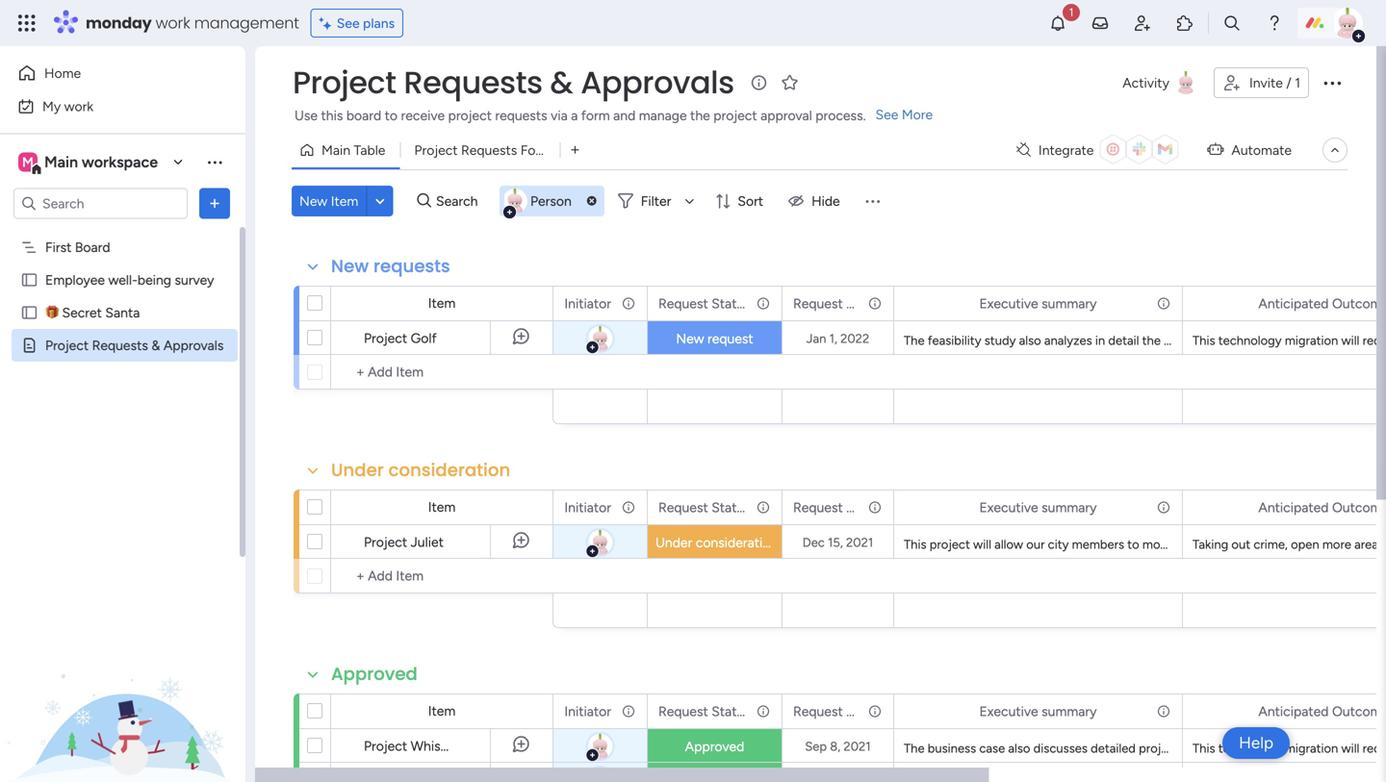 Task type: vqa. For each thing, say whether or not it's contained in the screenshot.
first Anticipated Outcome field
yes



Task type: locate. For each thing, give the bounding box(es) containing it.
1 vertical spatial anticipated outcome field
[[1254, 497, 1386, 518]]

work inside button
[[64, 98, 93, 115]]

0 vertical spatial anticipated
[[1258, 295, 1329, 312]]

0 vertical spatial initiator field
[[560, 293, 616, 314]]

0 horizontal spatial ruby anderson image
[[502, 189, 527, 214]]

1 executive summary field from the top
[[975, 293, 1102, 314]]

project left whiskey
[[364, 738, 407, 755]]

measures,
[[1293, 741, 1350, 757]]

1 vertical spatial also
[[1008, 741, 1030, 757]]

2021 right '15,'
[[846, 535, 873, 551]]

1 vertical spatial the
[[904, 741, 925, 757]]

lottie animation image
[[0, 588, 245, 783]]

2 vertical spatial status
[[712, 704, 751, 720]]

1 anticipated from the top
[[1258, 295, 1329, 312]]

2 vertical spatial initiator
[[564, 704, 611, 720]]

2021 for dec 15, 2021
[[846, 535, 873, 551]]

to left the move
[[1127, 537, 1139, 552]]

1 vertical spatial approvals
[[163, 337, 224, 354]]

item up juliet
[[428, 499, 456, 515]]

1 vertical spatial technology
[[1218, 741, 1282, 757]]

initiator
[[564, 295, 611, 312], [564, 500, 611, 516], [564, 704, 611, 720]]

0 vertical spatial approvals
[[581, 61, 734, 104]]

Search in workspace field
[[40, 193, 161, 215]]

new down 'main table' button
[[299, 193, 328, 209]]

0 vertical spatial executive
[[979, 295, 1038, 312]]

project left juliet
[[364, 534, 407, 551]]

0 horizontal spatial areas
[[1321, 537, 1350, 552]]

out
[[1231, 537, 1250, 552]]

under
[[331, 458, 384, 483], [655, 535, 692, 551]]

anticipated for first anticipated outcome field from the top
[[1258, 295, 1329, 312]]

2 vertical spatial executive
[[979, 704, 1038, 720]]

0 vertical spatial new
[[299, 193, 328, 209]]

1 executive from the top
[[979, 295, 1038, 312]]

3 outcome from the top
[[1332, 704, 1386, 720]]

requests left 'form'
[[461, 142, 517, 158]]

1 vertical spatial summary
[[1042, 500, 1097, 516]]

&
[[550, 61, 573, 104], [151, 337, 160, 354]]

3 anticipated outcome from the top
[[1258, 704, 1386, 720]]

1 vertical spatial request date field
[[788, 497, 875, 518]]

1 horizontal spatial areas
[[1354, 537, 1384, 552]]

this
[[321, 107, 343, 124]]

0 vertical spatial request status field
[[654, 293, 751, 314]]

2 vertical spatial this
[[1193, 741, 1215, 757]]

1 horizontal spatial main
[[321, 142, 350, 158]]

approved
[[331, 662, 418, 687], [685, 739, 744, 755]]

requests inside field
[[373, 254, 450, 279]]

outcome up measur
[[1332, 295, 1386, 312]]

see left plans
[[337, 15, 360, 31]]

2 migration from the top
[[1285, 741, 1338, 757]]

performance right goals,
[[1218, 741, 1290, 757]]

executive summary field up 'analyzes' at the right top of the page
[[975, 293, 1102, 314]]

activity
[[1123, 75, 1169, 91]]

main right workspace image
[[44, 153, 78, 171]]

project up project requests form button at the left of page
[[448, 107, 492, 124]]

executive for 3rd executive summary "field"
[[979, 704, 1038, 720]]

work right monday
[[156, 12, 190, 34]]

request
[[658, 295, 708, 312], [793, 295, 843, 312], [658, 500, 708, 516], [793, 500, 843, 516], [658, 704, 708, 720], [793, 704, 843, 720]]

2 anticipated from the top
[[1258, 500, 1329, 516]]

1 vertical spatial under
[[655, 535, 692, 551]]

and right form
[[613, 107, 636, 124]]

add view image
[[571, 143, 579, 157]]

2 status from the top
[[712, 500, 751, 516]]

project requests & approvals up via
[[293, 61, 734, 104]]

goals,
[[1182, 741, 1215, 757]]

more
[[902, 106, 933, 123]]

1 vertical spatial this
[[904, 537, 926, 552]]

requests down v2 search icon
[[373, 254, 450, 279]]

2 horizontal spatial new
[[676, 331, 704, 347]]

anticipated outcome field up open
[[1254, 497, 1386, 518]]

2 vertical spatial anticipated
[[1258, 704, 1329, 720]]

santa
[[105, 305, 140, 321]]

2 vertical spatial outcome
[[1332, 704, 1386, 720]]

0 horizontal spatial and
[[613, 107, 636, 124]]

date up dec 15, 2021
[[846, 500, 875, 516]]

anticipated outcome for first anticipated outcome field from the top
[[1258, 295, 1386, 312]]

Request Status field
[[654, 293, 751, 314], [654, 497, 751, 518], [654, 701, 751, 722]]

0 vertical spatial project requests & approvals
[[293, 61, 734, 104]]

2 the from the top
[[904, 741, 925, 757]]

1 horizontal spatial and
[[1211, 537, 1232, 552]]

management
[[194, 12, 299, 34]]

options image
[[205, 194, 224, 213], [755, 287, 768, 320], [620, 491, 633, 524], [620, 695, 633, 728], [1155, 695, 1169, 728]]

anticipated for 1st anticipated outcome field from the bottom of the page
[[1258, 704, 1329, 720]]

0 vertical spatial initiator
[[564, 295, 611, 312]]

0 horizontal spatial &
[[151, 337, 160, 354]]

approvals down survey
[[163, 337, 224, 354]]

item left angle down image
[[331, 193, 358, 209]]

list box
[[0, 227, 245, 622]]

3 initiator field from the top
[[560, 701, 616, 722]]

1 vertical spatial under consideration
[[655, 535, 778, 551]]

1 vertical spatial executive
[[979, 500, 1038, 516]]

anticipated outcome field up measur
[[1254, 293, 1386, 314]]

filter
[[641, 193, 671, 209]]

2 vertical spatial executive summary field
[[975, 701, 1102, 722]]

request status
[[658, 295, 751, 312], [658, 500, 751, 516], [658, 704, 751, 720]]

the left business
[[904, 741, 925, 757]]

request status for 1st the request status field from the bottom of the page
[[658, 704, 751, 720]]

requests for project requests & approvals field
[[404, 61, 542, 104]]

areas
[[1321, 537, 1350, 552], [1354, 537, 1384, 552]]

1 horizontal spatial consideration
[[696, 535, 778, 551]]

this right dec 15, 2021
[[904, 537, 926, 552]]

3 request status field from the top
[[654, 701, 751, 722]]

executive summary field up our
[[975, 497, 1102, 518]]

3 request status from the top
[[658, 704, 751, 720]]

executive up allow
[[979, 500, 1038, 516]]

1 vertical spatial request status field
[[654, 497, 751, 518]]

0 horizontal spatial main
[[44, 153, 78, 171]]

performance left measur
[[1272, 333, 1344, 348]]

under consideration
[[331, 458, 510, 483], [655, 535, 778, 551]]

0 vertical spatial anticipated outcome field
[[1254, 293, 1386, 314]]

request date field up 1,
[[788, 293, 875, 314]]

v2 ellipsis image
[[268, 757, 283, 783]]

my work button
[[12, 91, 207, 122]]

0 vertical spatial summary
[[1042, 295, 1097, 312]]

2 redu from the top
[[1363, 741, 1386, 757]]

0 vertical spatial 2021
[[846, 535, 873, 551]]

and
[[613, 107, 636, 124], [1211, 537, 1232, 552]]

1 horizontal spatial under
[[655, 535, 692, 551]]

this project will allow our city members to move freely and to enjoy all the areas the cit
[[904, 537, 1386, 552]]

anticipated outcome for second anticipated outcome field from the top
[[1258, 500, 1386, 516]]

1,
[[829, 331, 837, 347]]

the
[[904, 333, 925, 348], [904, 741, 925, 757]]

item
[[331, 193, 358, 209], [428, 295, 456, 311], [428, 499, 456, 515], [428, 703, 456, 719]]

outcome up cit
[[1332, 500, 1386, 516]]

business
[[928, 741, 976, 757]]

request date up 8,
[[793, 704, 875, 720]]

and right freely at the bottom right of the page
[[1211, 537, 1232, 552]]

requests up 'receive'
[[404, 61, 542, 104]]

2 vertical spatial date
[[846, 704, 875, 720]]

approvals up manage
[[581, 61, 734, 104]]

1 vertical spatial requests
[[373, 254, 450, 279]]

new for new request
[[676, 331, 704, 347]]

workspace selection element
[[18, 151, 161, 176]]

to left enjoy
[[1235, 537, 1247, 552]]

cit
[[1375, 537, 1386, 552]]

executive for second executive summary "field"
[[979, 500, 1038, 516]]

areas right open
[[1321, 537, 1350, 552]]

the feasibility study also analyzes in detail the project objectives, performance measur
[[904, 333, 1386, 348]]

requests down santa
[[92, 337, 148, 354]]

Request Date field
[[788, 293, 875, 314], [788, 497, 875, 518], [788, 701, 875, 722]]

sort button
[[707, 186, 775, 217]]

0 horizontal spatial under
[[331, 458, 384, 483]]

activity button
[[1115, 67, 1206, 98]]

allow
[[994, 537, 1023, 552]]

1 vertical spatial executive summary field
[[975, 497, 1102, 518]]

jan 1, 2022
[[806, 331, 869, 347]]

2 vertical spatial request status field
[[654, 701, 751, 722]]

2 initiator from the top
[[564, 500, 611, 516]]

consideration up juliet
[[388, 458, 510, 483]]

column information image
[[867, 296, 883, 311], [1156, 296, 1171, 311], [621, 500, 636, 515], [756, 500, 771, 515], [1156, 500, 1171, 515], [621, 704, 636, 719], [867, 704, 883, 719], [1156, 704, 1171, 719]]

3 anticipated outcome field from the top
[[1254, 701, 1386, 722]]

Executive summary field
[[975, 293, 1102, 314], [975, 497, 1102, 518], [975, 701, 1102, 722]]

0 vertical spatial requests
[[495, 107, 547, 124]]

item for under consideration
[[428, 499, 456, 515]]

1 vertical spatial anticipated
[[1258, 500, 1329, 516]]

2 vertical spatial summary
[[1042, 704, 1097, 720]]

date for 1st request date field
[[846, 295, 875, 312]]

1 vertical spatial new
[[331, 254, 369, 279]]

3 anticipated from the top
[[1258, 704, 1329, 720]]

consideration inside field
[[388, 458, 510, 483]]

0 horizontal spatial to
[[385, 107, 398, 124]]

1 vertical spatial requests
[[461, 142, 517, 158]]

project juliet
[[364, 534, 444, 551]]

main inside workspace selection element
[[44, 153, 78, 171]]

1 horizontal spatial project requests & approvals
[[293, 61, 734, 104]]

under consideration inside field
[[331, 458, 510, 483]]

request date field up '15,'
[[788, 497, 875, 518]]

0 vertical spatial status
[[712, 295, 751, 312]]

request date up 1,
[[793, 295, 875, 312]]

1 vertical spatial performance
[[1218, 741, 1290, 757]]

requests down project requests & approvals field
[[495, 107, 547, 124]]

performance
[[1272, 333, 1344, 348], [1218, 741, 1290, 757]]

migration
[[1285, 333, 1338, 348], [1285, 741, 1338, 757]]

open
[[1291, 537, 1319, 552]]

2 executive from the top
[[979, 500, 1038, 516]]

2 request status from the top
[[658, 500, 751, 516]]

freely
[[1176, 537, 1208, 552]]

summary up 'analyzes' at the right top of the page
[[1042, 295, 1097, 312]]

project left objectives,
[[1164, 333, 1204, 348]]

8,
[[830, 739, 841, 755]]

anticipated up measures,
[[1258, 704, 1329, 720]]

this technology migration will redu
[[1193, 333, 1386, 348], [1193, 741, 1386, 757]]

this left help button
[[1193, 741, 1215, 757]]

2 request date field from the top
[[788, 497, 875, 518]]

this right "detail"
[[1193, 333, 1215, 348]]

item up whiskey
[[428, 703, 456, 719]]

areas right more
[[1354, 537, 1384, 552]]

work for monday
[[156, 12, 190, 34]]

the for the business case also discusses detailed project goals, performance measures, assum
[[904, 741, 925, 757]]

anticipated outcome
[[1258, 295, 1386, 312], [1258, 500, 1386, 516], [1258, 704, 1386, 720]]

0 vertical spatial anticipated outcome
[[1258, 295, 1386, 312]]

anticipated up objectives,
[[1258, 295, 1329, 312]]

1 vertical spatial will
[[973, 537, 991, 552]]

also right study
[[1019, 333, 1041, 348]]

start conversation image
[[490, 763, 552, 783]]

project up this
[[293, 61, 396, 104]]

members
[[1072, 537, 1124, 552]]

first board
[[45, 239, 110, 256]]

redu
[[1363, 333, 1386, 348], [1363, 741, 1386, 757]]

main inside button
[[321, 142, 350, 158]]

1 vertical spatial project requests & approvals
[[45, 337, 224, 354]]

1 migration from the top
[[1285, 333, 1338, 348]]

summary up city
[[1042, 500, 1097, 516]]

3 summary from the top
[[1042, 704, 1097, 720]]

3 status from the top
[[712, 704, 751, 720]]

also right case
[[1008, 741, 1030, 757]]

executive
[[979, 295, 1038, 312], [979, 500, 1038, 516], [979, 704, 1038, 720]]

work right my
[[64, 98, 93, 115]]

being
[[138, 272, 171, 288]]

see inside use this board to receive project requests via a form and manage the project approval process. see more
[[875, 106, 898, 123]]

1 vertical spatial request date
[[793, 500, 875, 516]]

1 vertical spatial anticipated outcome
[[1258, 500, 1386, 516]]

3 date from the top
[[846, 704, 875, 720]]

summary up discusses
[[1042, 704, 1097, 720]]

1 vertical spatial status
[[712, 500, 751, 516]]

1 horizontal spatial see
[[875, 106, 898, 123]]

0 vertical spatial see
[[337, 15, 360, 31]]

and inside use this board to receive project requests via a form and manage the project approval process. see more
[[613, 107, 636, 124]]

and for manage
[[613, 107, 636, 124]]

anticipated outcome up measur
[[1258, 295, 1386, 312]]

dec 15, 2021
[[803, 535, 873, 551]]

2 vertical spatial request date
[[793, 704, 875, 720]]

menu image
[[863, 192, 882, 211]]

requests inside use this board to receive project requests via a form and manage the project approval process. see more
[[495, 107, 547, 124]]

2 vertical spatial request status
[[658, 704, 751, 720]]

our
[[1026, 537, 1045, 552]]

migration right help
[[1285, 741, 1338, 757]]

column information image for first the request status field
[[756, 296, 771, 311]]

executive summary field up discusses
[[975, 701, 1102, 722]]

3 executive from the top
[[979, 704, 1038, 720]]

2 anticipated outcome from the top
[[1258, 500, 1386, 516]]

executive summary up our
[[979, 500, 1097, 516]]

anticipated outcome up measures,
[[1258, 704, 1386, 720]]

executive summary up 'analyzes' at the right top of the page
[[979, 295, 1097, 312]]

0 vertical spatial requests
[[404, 61, 542, 104]]

1 vertical spatial consideration
[[696, 535, 778, 551]]

0 horizontal spatial see
[[337, 15, 360, 31]]

1 vertical spatial executive summary
[[979, 500, 1097, 516]]

option
[[0, 230, 245, 234]]

0 horizontal spatial work
[[64, 98, 93, 115]]

consideration
[[388, 458, 510, 483], [696, 535, 778, 551]]

1 anticipated outcome from the top
[[1258, 295, 1386, 312]]

0 vertical spatial outcome
[[1332, 295, 1386, 312]]

1 request date from the top
[[793, 295, 875, 312]]

project requests & approvals
[[293, 61, 734, 104], [45, 337, 224, 354]]

0 vertical spatial &
[[550, 61, 573, 104]]

0 vertical spatial work
[[156, 12, 190, 34]]

requests inside project requests form button
[[461, 142, 517, 158]]

see
[[337, 15, 360, 31], [875, 106, 898, 123]]

executive up case
[[979, 704, 1038, 720]]

v2 search image
[[417, 190, 431, 212]]

2021 for sep 8, 2021
[[844, 739, 871, 755]]

home button
[[12, 58, 207, 89]]

move
[[1142, 537, 1173, 552]]

project left goals,
[[1139, 741, 1179, 757]]

0 horizontal spatial under consideration
[[331, 458, 510, 483]]

date up sep 8, 2021 in the right bottom of the page
[[846, 704, 875, 720]]

1 request status from the top
[[658, 295, 751, 312]]

new requests
[[331, 254, 450, 279]]

0 vertical spatial performance
[[1272, 333, 1344, 348]]

0 horizontal spatial approved
[[331, 662, 418, 687]]

0 vertical spatial date
[[846, 295, 875, 312]]

request date
[[793, 295, 875, 312], [793, 500, 875, 516], [793, 704, 875, 720]]

outcome up assum
[[1332, 704, 1386, 720]]

the
[[690, 107, 710, 124], [1142, 333, 1161, 348], [1299, 537, 1318, 552], [1353, 537, 1372, 552]]

city
[[1048, 537, 1069, 552]]

date up 2022
[[846, 295, 875, 312]]

request date field up 8,
[[788, 701, 875, 722]]

requests for project requests form button at the left of page
[[461, 142, 517, 158]]

1 vertical spatial migration
[[1285, 741, 1338, 757]]

column information image
[[621, 296, 636, 311], [756, 296, 771, 311], [867, 500, 883, 515], [756, 704, 771, 719]]

dapulse close image
[[587, 196, 597, 206]]

Approved field
[[326, 662, 422, 687]]

request date up '15,'
[[793, 500, 875, 516]]

🎁
[[45, 305, 59, 321]]

new down new item button at the top
[[331, 254, 369, 279]]

options image
[[1321, 71, 1344, 94], [620, 287, 633, 320], [866, 287, 880, 320], [1155, 287, 1169, 320], [755, 491, 768, 524], [866, 491, 880, 524], [1155, 491, 1169, 524], [755, 695, 768, 728], [866, 695, 880, 728]]

item inside button
[[331, 193, 358, 209]]

all
[[1284, 537, 1296, 552]]

anticipated outcome field up measures,
[[1254, 701, 1386, 722]]

2021 right 8,
[[844, 739, 871, 755]]

anticipated up all
[[1258, 500, 1329, 516]]

ruby anderson image left person
[[502, 189, 527, 214]]

sep 8, 2021
[[805, 739, 871, 755]]

1 image
[[1063, 1, 1080, 23]]

to
[[385, 107, 398, 124], [1127, 537, 1139, 552], [1235, 537, 1247, 552]]

main left table
[[321, 142, 350, 158]]

0 vertical spatial under consideration
[[331, 458, 510, 483]]

3 executive summary from the top
[[979, 704, 1097, 720]]

main table button
[[292, 135, 400, 166]]

anticipated for second anticipated outcome field from the top
[[1258, 500, 1329, 516]]

3 executive summary field from the top
[[975, 701, 1102, 722]]

help button
[[1223, 728, 1290, 759]]

project down 'receive'
[[414, 142, 458, 158]]

1 horizontal spatial requests
[[495, 107, 547, 124]]

1 the from the top
[[904, 333, 925, 348]]

executive summary up discusses
[[979, 704, 1097, 720]]

2 vertical spatial anticipated outcome
[[1258, 704, 1386, 720]]

1 areas from the left
[[1321, 537, 1350, 552]]

1 vertical spatial request status
[[658, 500, 751, 516]]

consideration left dec
[[696, 535, 778, 551]]

3 initiator from the top
[[564, 704, 611, 720]]

secret
[[62, 305, 102, 321]]

1 request status field from the top
[[654, 293, 751, 314]]

1 vertical spatial date
[[846, 500, 875, 516]]

1 anticipated outcome field from the top
[[1254, 293, 1386, 314]]

project left golf
[[364, 330, 407, 347]]

1 initiator field from the top
[[560, 293, 616, 314]]

& up via
[[550, 61, 573, 104]]

search everything image
[[1222, 13, 1242, 33]]

1 horizontal spatial ruby anderson image
[[1332, 8, 1363, 39]]

0 vertical spatial request date field
[[788, 293, 875, 314]]

ruby anderson image
[[1332, 8, 1363, 39], [502, 189, 527, 214]]

date for 2nd request date field from the top of the page
[[846, 500, 875, 516]]

0 vertical spatial consideration
[[388, 458, 510, 483]]

1 date from the top
[[846, 295, 875, 312]]

1 outcome from the top
[[1332, 295, 1386, 312]]

Initiator field
[[560, 293, 616, 314], [560, 497, 616, 518], [560, 701, 616, 722]]

survey
[[175, 272, 214, 288]]

column information image for 3rd initiator field from the bottom of the page
[[621, 296, 636, 311]]

summary
[[1042, 295, 1097, 312], [1042, 500, 1097, 516], [1042, 704, 1097, 720]]

executive for first executive summary "field" from the top of the page
[[979, 295, 1038, 312]]

2 vertical spatial will
[[1341, 741, 1359, 757]]

new left request
[[676, 331, 704, 347]]

Anticipated Outcome field
[[1254, 293, 1386, 314], [1254, 497, 1386, 518], [1254, 701, 1386, 722]]

approved inside field
[[331, 662, 418, 687]]

& down being
[[151, 337, 160, 354]]

ruby anderson image right help icon
[[1332, 8, 1363, 39]]

crime,
[[1254, 537, 1288, 552]]

0 vertical spatial request status
[[658, 295, 751, 312]]

3 request date field from the top
[[788, 701, 875, 722]]

0 vertical spatial executive summary
[[979, 295, 1097, 312]]

to right board
[[385, 107, 398, 124]]

2 outcome from the top
[[1332, 500, 1386, 516]]

the right manage
[[690, 107, 710, 124]]

2 vertical spatial anticipated outcome field
[[1254, 701, 1386, 722]]

new inside button
[[299, 193, 328, 209]]

main workspace
[[44, 153, 158, 171]]

1 summary from the top
[[1042, 295, 1097, 312]]

1 status from the top
[[712, 295, 751, 312]]

1 vertical spatial redu
[[1363, 741, 1386, 757]]

1 vertical spatial and
[[1211, 537, 1232, 552]]

date
[[846, 295, 875, 312], [846, 500, 875, 516], [846, 704, 875, 720]]

+ Add Item text field
[[341, 361, 544, 384]]

the left the feasibility
[[904, 333, 925, 348]]

this
[[1193, 333, 1215, 348], [904, 537, 926, 552], [1193, 741, 1215, 757]]

add to favorites image
[[780, 73, 800, 92]]

0 vertical spatial and
[[613, 107, 636, 124]]

project requests & approvals down santa
[[45, 337, 224, 354]]

migration left measur
[[1285, 333, 1338, 348]]

see left the more
[[875, 106, 898, 123]]

new inside field
[[331, 254, 369, 279]]

case
[[979, 741, 1005, 757]]

executive summary
[[979, 295, 1097, 312], [979, 500, 1097, 516], [979, 704, 1097, 720]]

anticipated outcome up more
[[1258, 500, 1386, 516]]

invite / 1 button
[[1214, 67, 1309, 98]]

analyzes
[[1044, 333, 1092, 348]]

0 vertical spatial migration
[[1285, 333, 1338, 348]]

2 date from the top
[[846, 500, 875, 516]]

new item
[[299, 193, 358, 209]]

0 horizontal spatial new
[[299, 193, 328, 209]]

1 vertical spatial initiator field
[[560, 497, 616, 518]]

1 this technology migration will redu from the top
[[1193, 333, 1386, 348]]

executive up study
[[979, 295, 1038, 312]]

item up golf
[[428, 295, 456, 311]]

public board image
[[20, 271, 39, 289]]



Task type: describe. For each thing, give the bounding box(es) containing it.
feasibility
[[928, 333, 981, 348]]

measur
[[1347, 333, 1386, 348]]

main table
[[321, 142, 385, 158]]

the right all
[[1299, 537, 1318, 552]]

15,
[[828, 535, 843, 551]]

first
[[45, 239, 72, 256]]

2 executive summary field from the top
[[975, 497, 1102, 518]]

lottie animation element
[[0, 588, 245, 783]]

see inside button
[[337, 15, 360, 31]]

show board description image
[[748, 73, 771, 92]]

board
[[346, 107, 381, 124]]

public board image
[[20, 304, 39, 322]]

form
[[520, 142, 552, 158]]

see more link
[[873, 105, 935, 124]]

column information image for 1st the request status field from the bottom of the page
[[756, 704, 771, 719]]

0 vertical spatial ruby anderson image
[[1332, 8, 1363, 39]]

2 technology from the top
[[1218, 741, 1282, 757]]

more
[[1322, 537, 1351, 552]]

project inside button
[[414, 142, 458, 158]]

jan
[[806, 331, 826, 347]]

project requests form button
[[400, 135, 560, 166]]

outcome for 1st anticipated outcome field from the bottom of the page
[[1332, 704, 1386, 720]]

see plans button
[[311, 9, 403, 38]]

help image
[[1265, 13, 1284, 33]]

project golf
[[364, 330, 437, 347]]

plans
[[363, 15, 395, 31]]

date for 3rd request date field from the top of the page
[[846, 704, 875, 720]]

hide button
[[781, 186, 852, 217]]

2 areas from the left
[[1354, 537, 1384, 552]]

1 executive summary from the top
[[979, 295, 1097, 312]]

1 vertical spatial &
[[151, 337, 160, 354]]

via
[[551, 107, 568, 124]]

the right "detail"
[[1142, 333, 1161, 348]]

receive
[[401, 107, 445, 124]]

detailed
[[1091, 741, 1136, 757]]

0 vertical spatial this
[[1193, 333, 1215, 348]]

objectives,
[[1207, 333, 1268, 348]]

person button
[[500, 186, 604, 219]]

angle down image
[[375, 194, 385, 208]]

1
[[1295, 75, 1300, 91]]

invite members image
[[1133, 13, 1152, 33]]

status for first the request status field
[[712, 295, 751, 312]]

enjoy
[[1250, 537, 1281, 552]]

process.
[[815, 107, 866, 124]]

inbox image
[[1091, 13, 1110, 33]]

collapse board header image
[[1327, 142, 1343, 158]]

new request
[[676, 331, 753, 347]]

1 horizontal spatial to
[[1127, 537, 1139, 552]]

main for main table
[[321, 142, 350, 158]]

my work
[[42, 98, 93, 115]]

board
[[75, 239, 110, 256]]

notifications image
[[1048, 13, 1067, 33]]

0 horizontal spatial project requests & approvals
[[45, 337, 224, 354]]

whiskey
[[411, 738, 461, 755]]

monday
[[86, 12, 152, 34]]

2 this technology migration will redu from the top
[[1193, 741, 1386, 757]]

arrow down image
[[678, 190, 701, 213]]

hide
[[811, 193, 840, 209]]

+ Add Item text field
[[341, 565, 544, 588]]

my
[[42, 98, 61, 115]]

approval
[[760, 107, 812, 124]]

filter button
[[610, 186, 701, 217]]

anticipated outcome for 1st anticipated outcome field from the bottom of the page
[[1258, 704, 1386, 720]]

list box containing first board
[[0, 227, 245, 622]]

table
[[354, 142, 385, 158]]

New requests field
[[326, 254, 455, 279]]

1 vertical spatial approved
[[685, 739, 744, 755]]

1 request date field from the top
[[788, 293, 875, 314]]

1 technology from the top
[[1218, 333, 1282, 348]]

the business case also discusses detailed project goals, performance measures, assum
[[904, 741, 1386, 757]]

item for approved
[[428, 703, 456, 719]]

monday work management
[[86, 12, 299, 34]]

sort
[[738, 193, 763, 209]]

study
[[984, 333, 1016, 348]]

outcome for second anticipated outcome field from the top
[[1332, 500, 1386, 516]]

a
[[571, 107, 578, 124]]

select product image
[[17, 13, 37, 33]]

request status for first the request status field
[[658, 295, 751, 312]]

discusses
[[1033, 741, 1088, 757]]

the inside use this board to receive project requests via a form and manage the project approval process. see more
[[690, 107, 710, 124]]

employee
[[45, 272, 105, 288]]

and for to
[[1211, 537, 1232, 552]]

the left cit
[[1353, 537, 1372, 552]]

dapulse integrations image
[[1016, 143, 1031, 157]]

2 anticipated outcome field from the top
[[1254, 497, 1386, 518]]

2 initiator field from the top
[[560, 497, 616, 518]]

item for new requests
[[428, 295, 456, 311]]

also for analyzes
[[1019, 333, 1041, 348]]

3 request date from the top
[[793, 704, 875, 720]]

invite / 1
[[1249, 75, 1300, 91]]

project down 🎁
[[45, 337, 89, 354]]

autopilot image
[[1207, 137, 1224, 161]]

1 horizontal spatial &
[[550, 61, 573, 104]]

under inside field
[[331, 458, 384, 483]]

use
[[295, 107, 318, 124]]

new for new item
[[299, 193, 328, 209]]

well-
[[108, 272, 138, 288]]

form
[[581, 107, 610, 124]]

apps image
[[1175, 13, 1194, 33]]

project whiskey
[[364, 738, 461, 755]]

request
[[707, 331, 753, 347]]

2 horizontal spatial to
[[1235, 537, 1247, 552]]

m
[[22, 154, 34, 170]]

2 request date from the top
[[793, 500, 875, 516]]

project down show board description image
[[713, 107, 757, 124]]

status for 1st the request status field from the bottom of the page
[[712, 704, 751, 720]]

work for my
[[64, 98, 93, 115]]

Under consideration field
[[326, 458, 515, 483]]

see plans
[[337, 15, 395, 31]]

1 horizontal spatial approvals
[[581, 61, 734, 104]]

new item button
[[292, 186, 366, 217]]

1 redu from the top
[[1363, 333, 1386, 348]]

automate
[[1231, 142, 1292, 158]]

Search field
[[431, 188, 489, 215]]

request status for second the request status field from the top
[[658, 500, 751, 516]]

status for second the request status field from the top
[[712, 500, 751, 516]]

also for discusses
[[1008, 741, 1030, 757]]

manage
[[639, 107, 687, 124]]

2022
[[840, 331, 869, 347]]

sep
[[805, 739, 827, 755]]

invite
[[1249, 75, 1283, 91]]

golf
[[411, 330, 437, 347]]

requests inside list box
[[92, 337, 148, 354]]

2 summary from the top
[[1042, 500, 1097, 516]]

new for new requests
[[331, 254, 369, 279]]

workspace image
[[18, 152, 38, 173]]

2 request status field from the top
[[654, 497, 751, 518]]

2 executive summary from the top
[[979, 500, 1097, 516]]

detail
[[1108, 333, 1139, 348]]

approvals inside list box
[[163, 337, 224, 354]]

juliet
[[411, 534, 444, 551]]

0 vertical spatial will
[[1341, 333, 1359, 348]]

project requests form
[[414, 142, 552, 158]]

dec
[[803, 535, 825, 551]]

assum
[[1353, 741, 1386, 757]]

employee well-being survey
[[45, 272, 214, 288]]

the for the feasibility study also analyzes in detail the project objectives, performance measur
[[904, 333, 925, 348]]

to inside use this board to receive project requests via a form and manage the project approval process. see more
[[385, 107, 398, 124]]

project left allow
[[930, 537, 970, 552]]

Project Requests & Approvals field
[[288, 61, 739, 104]]

help
[[1239, 733, 1273, 753]]

in
[[1095, 333, 1105, 348]]

workspace options image
[[205, 152, 224, 172]]

taking
[[1193, 537, 1228, 552]]

use this board to receive project requests via a form and manage the project approval process. see more
[[295, 106, 933, 124]]

outcome for first anticipated outcome field from the top
[[1332, 295, 1386, 312]]

integrate
[[1038, 142, 1094, 158]]

workspace
[[82, 153, 158, 171]]

main for main workspace
[[44, 153, 78, 171]]

1 initiator from the top
[[564, 295, 611, 312]]

/
[[1286, 75, 1291, 91]]

🎁 secret santa
[[45, 305, 140, 321]]

home
[[44, 65, 81, 81]]



